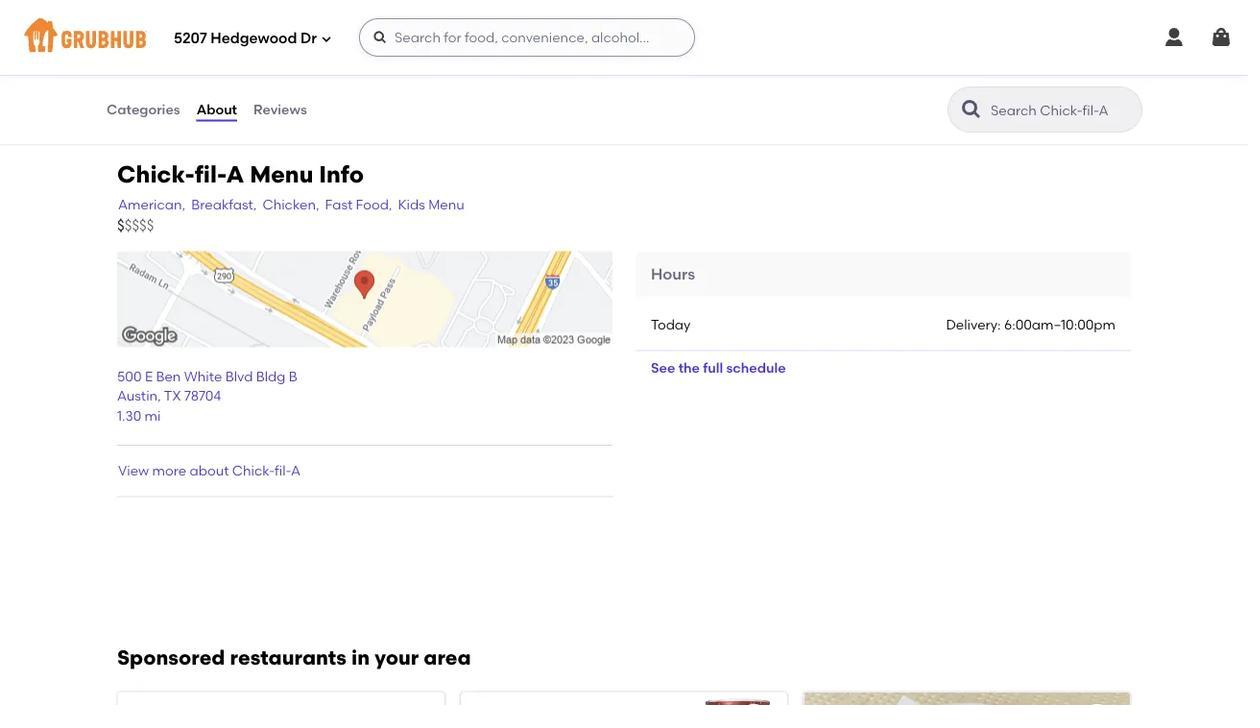 Task type: vqa. For each thing, say whether or not it's contained in the screenshot.
svg image
yes



Task type: describe. For each thing, give the bounding box(es) containing it.
taco cabana 20140 logo image
[[461, 692, 787, 705]]

the
[[679, 360, 700, 376]]

500
[[117, 368, 142, 385]]

american, breakfast, chicken, fast food, kids menu
[[118, 196, 465, 212]]

0 vertical spatial a
[[226, 160, 244, 188]]

fast
[[325, 196, 353, 212]]

breakfast,
[[191, 196, 257, 212]]

sponsored
[[117, 645, 225, 669]]

white
[[184, 368, 222, 385]]

0 vertical spatial fil-
[[195, 160, 226, 188]]

$
[[117, 216, 125, 234]]

5207
[[174, 30, 207, 47]]

e
[[145, 368, 153, 385]]

today
[[651, 317, 691, 333]]

see the full schedule button
[[636, 351, 802, 386]]

hours
[[651, 264, 696, 283]]

,
[[158, 388, 161, 404]]

1 horizontal spatial a
[[291, 463, 301, 479]]

restaurants
[[230, 645, 347, 669]]

chicken,
[[263, 196, 319, 212]]

about
[[197, 101, 237, 118]]

5207 hedgewood dr
[[174, 30, 317, 47]]

1 horizontal spatial chick-
[[232, 463, 275, 479]]

see
[[651, 360, 676, 376]]

american, button
[[117, 194, 187, 215]]

1.30
[[117, 407, 141, 424]]

2 svg image from the left
[[1210, 26, 1233, 49]]

taqueria los chilangos logo image
[[805, 692, 1131, 705]]

Search Chick-fil-A search field
[[989, 101, 1136, 119]]

main navigation navigation
[[0, 0, 1249, 75]]

area
[[424, 645, 471, 669]]

chick-fil-a menu info
[[117, 160, 364, 188]]

categories
[[107, 101, 180, 118]]

search icon image
[[961, 98, 984, 121]]

american,
[[118, 196, 186, 212]]

8oz honey mustard sauce image
[[561, 0, 705, 27]]

fast food, button
[[324, 194, 393, 215]]

reviews button
[[253, 75, 308, 144]]



Task type: locate. For each thing, give the bounding box(es) containing it.
a right about
[[291, 463, 301, 479]]

a up breakfast,
[[226, 160, 244, 188]]

in
[[352, 645, 370, 669]]

menu
[[250, 160, 313, 188], [429, 196, 465, 212]]

schedule
[[727, 360, 786, 376]]

1 horizontal spatial svg image
[[373, 30, 388, 45]]

1 vertical spatial a
[[291, 463, 301, 479]]

0 vertical spatial menu
[[250, 160, 313, 188]]

dr
[[301, 30, 317, 47]]

view
[[118, 463, 149, 479]]

kids menu button
[[397, 194, 466, 215]]

more
[[152, 463, 187, 479]]

0 vertical spatial chick-
[[117, 160, 195, 188]]

1 vertical spatial chick-
[[232, 463, 275, 479]]

500 e ben white blvd bldg b austin , tx 78704 1.30 mi
[[117, 368, 297, 424]]

1 horizontal spatial fil-
[[275, 463, 291, 479]]

your
[[375, 645, 419, 669]]

mi
[[145, 407, 161, 424]]

0 horizontal spatial menu
[[250, 160, 313, 188]]

delivery:
[[947, 317, 1001, 333]]

austin
[[117, 388, 158, 404]]

0 horizontal spatial svg image
[[321, 33, 332, 45]]

0 horizontal spatial svg image
[[1163, 26, 1186, 49]]

chick- right about
[[232, 463, 275, 479]]

food,
[[356, 196, 392, 212]]

svg image
[[1163, 26, 1186, 49], [1210, 26, 1233, 49]]

see the full schedule
[[651, 360, 786, 376]]

menu up chicken,
[[250, 160, 313, 188]]

about
[[190, 463, 229, 479]]

full
[[703, 360, 723, 376]]

a
[[226, 160, 244, 188], [291, 463, 301, 479]]

fil-
[[195, 160, 226, 188], [275, 463, 291, 479]]

kids
[[398, 196, 425, 212]]

1 vertical spatial fil-
[[275, 463, 291, 479]]

1 svg image from the left
[[1163, 26, 1186, 49]]

fil- up breakfast,
[[195, 160, 226, 188]]

$$$$$
[[117, 216, 154, 234]]

view more about chick-fil-a
[[118, 463, 301, 479]]

ihop logo image
[[118, 692, 444, 705]]

tx
[[164, 388, 181, 404]]

1 vertical spatial menu
[[429, 196, 465, 212]]

chicken, button
[[262, 194, 320, 215]]

1 horizontal spatial menu
[[429, 196, 465, 212]]

sponsored restaurants in your area
[[117, 645, 471, 669]]

hedgewood
[[211, 30, 297, 47]]

delivery: 6:00am–10:00pm
[[947, 317, 1116, 333]]

78704
[[184, 388, 221, 404]]

b
[[289, 368, 297, 385]]

breakfast, button
[[190, 194, 258, 215]]

reviews
[[254, 101, 307, 118]]

blvd
[[225, 368, 253, 385]]

about button
[[196, 75, 238, 144]]

fil- right about
[[275, 463, 291, 479]]

svg image
[[373, 30, 388, 45], [321, 33, 332, 45]]

0 horizontal spatial fil-
[[195, 160, 226, 188]]

bldg
[[256, 368, 286, 385]]

0 horizontal spatial chick-
[[117, 160, 195, 188]]

categories button
[[106, 75, 181, 144]]

menu right kids
[[429, 196, 465, 212]]

6:00am–10:00pm
[[1005, 317, 1116, 333]]

chick- up american,
[[117, 160, 195, 188]]

info
[[319, 160, 364, 188]]

chick-
[[117, 160, 195, 188], [232, 463, 275, 479]]

1 horizontal spatial svg image
[[1210, 26, 1233, 49]]

0 horizontal spatial a
[[226, 160, 244, 188]]

ben
[[156, 368, 181, 385]]

Search for food, convenience, alcohol... search field
[[359, 18, 695, 57]]



